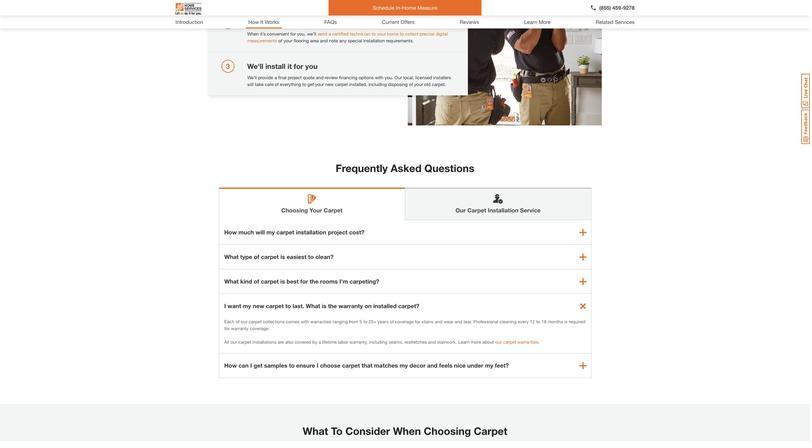 Task type: locate. For each thing, give the bounding box(es) containing it.
0 horizontal spatial a
[[275, 75, 277, 80]]

i
[[224, 302, 226, 310], [250, 362, 252, 369], [317, 362, 319, 369]]

a inside send a certified technician to your home to collect precise digital measurements
[[329, 31, 331, 36]]

much
[[239, 229, 254, 236]]

0 vertical spatial learn
[[524, 19, 537, 25]]

carpet left the that
[[342, 362, 360, 369]]

certified
[[332, 31, 349, 36]]

current offers
[[382, 19, 415, 25]]

i right ensure
[[317, 362, 319, 369]]

installation
[[363, 38, 385, 43], [296, 229, 326, 236]]

warranty inside each of our carpet collections comes with warranties ranging from 5 to 25+ years of coverage for stains and wear and tear. professional cleaning every 12 to 18 months is required for warranty coverage.
[[231, 326, 249, 331]]

the
[[310, 278, 319, 285], [328, 302, 337, 310]]

our
[[395, 75, 402, 80], [456, 207, 466, 214]]

(855)
[[599, 5, 611, 11]]

your down licensed
[[414, 81, 423, 87]]

0 vertical spatial project
[[288, 75, 302, 80]]

1 horizontal spatial home
[[387, 31, 399, 36]]

more
[[471, 339, 481, 345]]

what for what type of carpet is easiest to clean?
[[224, 253, 239, 260]]

0 horizontal spatial when
[[247, 31, 259, 36]]

a
[[329, 31, 331, 36], [275, 75, 277, 80], [319, 339, 321, 345]]

to left last.
[[285, 302, 291, 310]]

what left the "kind"
[[224, 278, 239, 285]]

i left want
[[224, 302, 226, 310]]

for
[[290, 31, 296, 36], [294, 62, 303, 70], [300, 278, 308, 285], [415, 319, 420, 324], [224, 326, 230, 331]]

0 vertical spatial how
[[248, 19, 259, 25]]

to
[[372, 31, 376, 36], [400, 31, 404, 36], [302, 81, 306, 87], [308, 253, 314, 260], [285, 302, 291, 310], [363, 319, 367, 324], [536, 319, 540, 324], [289, 362, 295, 369]]

will inside we'll provide a final project quote and review financing options with you. our local, licensed installers will take care of everything to get your new carpet installed, including disposing of your old carpet.
[[247, 81, 254, 87]]

0 horizontal spatial learn
[[458, 339, 470, 345]]

nice
[[454, 362, 466, 369]]

what right last.
[[306, 302, 320, 310]]

warranty up from
[[339, 302, 363, 310]]

type
[[240, 253, 252, 260]]

1 horizontal spatial a
[[319, 339, 321, 345]]

installation down choosing your carpet
[[296, 229, 326, 236]]

my right much
[[267, 229, 275, 236]]

home inside send a certified technician to your home to collect precise digital measurements
[[387, 31, 399, 36]]

your up when it's convenient for you, we'll at top left
[[281, 18, 296, 27]]

carpet down financing
[[335, 81, 348, 87]]

1 vertical spatial a
[[275, 75, 277, 80]]

and
[[320, 38, 328, 43], [316, 75, 324, 80], [435, 319, 442, 324], [455, 319, 462, 324], [428, 339, 436, 345], [427, 362, 438, 369]]

our right the "all"
[[231, 339, 237, 345]]

0 vertical spatial our
[[395, 75, 402, 80]]

any
[[339, 38, 347, 43]]

0 vertical spatial warranty
[[339, 302, 363, 310]]

what type of carpet is easiest to clean?
[[224, 253, 334, 260]]

our right each
[[241, 319, 248, 324]]

comes
[[286, 319, 300, 324]]

take
[[255, 81, 264, 87]]

each
[[224, 319, 234, 324]]

technician
[[350, 31, 371, 36]]

schedule inside button
[[373, 5, 394, 11]]

our right about
[[495, 339, 502, 345]]

want
[[228, 302, 241, 310]]

carpet down cleaning
[[503, 339, 516, 345]]

installations
[[253, 339, 276, 345]]

we'll
[[247, 75, 257, 80]]

1 vertical spatial including
[[369, 339, 388, 345]]

0 horizontal spatial the
[[310, 278, 319, 285]]

and right the quote
[[316, 75, 324, 80]]

our inside we'll provide a final project quote and review financing options with you. our local, licensed installers will take care of everything to get your new carpet installed, including disposing of your old carpet.
[[395, 75, 402, 80]]

0 horizontal spatial schedule
[[247, 18, 279, 27]]

frequently asked questions
[[336, 162, 474, 174]]

carpet right type
[[261, 253, 279, 260]]

my left decor
[[400, 362, 408, 369]]

how for how much will my carpet installation project cost?
[[224, 229, 237, 236]]

0 vertical spatial new
[[325, 81, 334, 87]]

of your flooring area and note any special installation requirements.
[[277, 38, 414, 43]]

1 vertical spatial how
[[224, 229, 237, 236]]

project left cost?
[[328, 229, 348, 236]]

schedule
[[373, 5, 394, 11], [247, 18, 279, 27]]

project inside we'll provide a final project quote and review financing options with you. our local, licensed installers will take care of everything to get your new carpet installed, including disposing of your old carpet.
[[288, 75, 302, 80]]

1 vertical spatial new
[[253, 302, 264, 310]]

project up everything
[[288, 75, 302, 80]]

years
[[378, 319, 389, 324]]

1 horizontal spatial i
[[250, 362, 252, 369]]

schedule left in-
[[373, 5, 394, 11]]

1 vertical spatial home
[[387, 31, 399, 36]]

how left much
[[224, 229, 237, 236]]

project
[[288, 75, 302, 80], [328, 229, 348, 236]]

1 vertical spatial with
[[301, 319, 309, 324]]

1 horizontal spatial new
[[325, 81, 334, 87]]

warranties
[[310, 319, 331, 324], [518, 339, 538, 345]]

to left ensure
[[289, 362, 295, 369]]

1 vertical spatial our
[[456, 207, 466, 214]]

home up requirements.
[[387, 31, 399, 36]]

flooring
[[294, 38, 309, 43]]

0 horizontal spatial with
[[301, 319, 309, 324]]

is right months
[[564, 319, 568, 324]]

how
[[248, 19, 259, 25], [224, 229, 237, 236], [224, 362, 237, 369]]

and inside we'll provide a final project quote and review financing options with you. our local, licensed installers will take care of everything to get your new carpet installed, including disposing of your old carpet.
[[316, 75, 324, 80]]

1 vertical spatial project
[[328, 229, 348, 236]]

0 horizontal spatial our
[[395, 75, 402, 80]]

0 vertical spatial choosing
[[281, 207, 308, 214]]

0 horizontal spatial warranty
[[231, 326, 249, 331]]

new down review
[[325, 81, 334, 87]]

1 horizontal spatial learn
[[524, 19, 537, 25]]

1 horizontal spatial our
[[456, 207, 466, 214]]

to up requirements.
[[400, 31, 404, 36]]

a left "final"
[[275, 75, 277, 80]]

to down the quote
[[302, 81, 306, 87]]

0 vertical spatial warranties
[[310, 319, 331, 324]]

for left the you, in the left of the page
[[290, 31, 296, 36]]

everything
[[280, 81, 301, 87]]

installation down the technician
[[363, 38, 385, 43]]

and left wear
[[435, 319, 442, 324]]

0 vertical spatial get
[[308, 81, 314, 87]]

1 vertical spatial the
[[328, 302, 337, 310]]

1 vertical spatial warranty
[[231, 326, 249, 331]]

of right the "kind"
[[254, 278, 259, 285]]

service
[[520, 207, 541, 214]]

your down the current
[[377, 31, 386, 36]]

for right best
[[300, 278, 308, 285]]

carpet up what type of carpet is easiest to clean?
[[276, 229, 294, 236]]

1 horizontal spatial when
[[393, 425, 421, 437]]

to
[[331, 425, 343, 437]]

warranties down "12"
[[518, 339, 538, 345]]

1 vertical spatial get
[[254, 362, 263, 369]]

1 horizontal spatial will
[[256, 229, 265, 236]]

1 horizontal spatial schedule
[[373, 5, 394, 11]]

you.
[[385, 75, 393, 80]]

coverage
[[395, 319, 414, 324]]

1 vertical spatial will
[[256, 229, 265, 236]]

0 vertical spatial including
[[369, 81, 387, 87]]

0 vertical spatial with
[[375, 75, 383, 80]]

your
[[281, 18, 296, 27], [377, 31, 386, 36], [284, 38, 292, 43], [315, 81, 324, 87], [414, 81, 423, 87]]

the up ranging at the left bottom
[[328, 302, 337, 310]]

0 vertical spatial when
[[247, 31, 259, 36]]

warranties down i want my new carpet to last. what is the warranty on installed carpet?
[[310, 319, 331, 324]]

that
[[362, 362, 373, 369]]

in-
[[298, 18, 307, 27]]

decor
[[410, 362, 426, 369]]

including down you. in the top of the page
[[369, 81, 387, 87]]

0 horizontal spatial project
[[288, 75, 302, 80]]

a right by
[[319, 339, 321, 345]]

with right comes on the bottom of the page
[[301, 319, 309, 324]]

matches
[[374, 362, 398, 369]]

wear
[[444, 319, 454, 324]]

1 vertical spatial when
[[393, 425, 421, 437]]

schedule up it's at the top left of the page
[[247, 18, 279, 27]]

schedule for schedule in-home measure
[[373, 5, 394, 11]]

to inside we'll provide a final project quote and review financing options with you. our local, licensed installers will take care of everything to get your new carpet installed, including disposing of your old carpet.
[[302, 81, 306, 87]]

(855) 459-9278 link
[[590, 4, 635, 12]]

warranty down each
[[231, 326, 249, 331]]

measure
[[417, 5, 437, 11]]

i right can
[[250, 362, 252, 369]]

the left rooms
[[310, 278, 319, 285]]

1 horizontal spatial choosing
[[424, 425, 471, 437]]

0 vertical spatial home
[[307, 18, 326, 27]]

what left to
[[303, 425, 328, 437]]

with left you. in the top of the page
[[375, 75, 383, 80]]

choosing
[[281, 207, 308, 214], [424, 425, 471, 437]]

carpet up collections
[[266, 302, 284, 310]]

1 vertical spatial learn
[[458, 339, 470, 345]]

get down the quote
[[308, 81, 314, 87]]

samples
[[264, 362, 287, 369]]

1 horizontal spatial installation
[[363, 38, 385, 43]]

schedule in-home measure
[[373, 5, 437, 11]]

1 horizontal spatial warranty
[[339, 302, 363, 310]]

i'm
[[339, 278, 348, 285]]

to right "12"
[[536, 319, 540, 324]]

will down we'll
[[247, 81, 254, 87]]

2 horizontal spatial a
[[329, 31, 331, 36]]

what left type
[[224, 253, 239, 260]]

1 vertical spatial installation
[[296, 229, 326, 236]]

measure
[[328, 18, 357, 27]]

1 horizontal spatial our
[[241, 319, 248, 324]]

quote
[[303, 75, 315, 80]]

0 horizontal spatial will
[[247, 81, 254, 87]]

rooms
[[320, 278, 338, 285]]

learn more
[[524, 19, 551, 25]]

reviews
[[460, 19, 479, 25]]

0 vertical spatial the
[[310, 278, 319, 285]]

our
[[241, 319, 248, 324], [231, 339, 237, 345], [495, 339, 502, 345]]

will
[[247, 81, 254, 87], [256, 229, 265, 236]]

1 vertical spatial warranties
[[518, 339, 538, 345]]

from
[[349, 319, 358, 324]]

review
[[325, 75, 338, 80]]

is
[[280, 253, 285, 260], [280, 278, 285, 285], [322, 302, 326, 310], [564, 319, 568, 324]]

5
[[360, 319, 362, 324]]

0 vertical spatial will
[[247, 81, 254, 87]]

carpet up coverage.
[[249, 319, 262, 324]]

of right care
[[275, 81, 279, 87]]

a right send
[[329, 31, 331, 36]]

18
[[542, 319, 547, 324]]

of down local,
[[409, 81, 413, 87]]

1 horizontal spatial project
[[328, 229, 348, 236]]

local,
[[403, 75, 414, 80]]

to right the technician
[[372, 31, 376, 36]]

i want my new carpet to last. what is the warranty on installed carpet?
[[224, 302, 419, 310]]

installers
[[433, 75, 451, 80]]

in-
[[396, 5, 402, 11]]

what for what kind of carpet is best for the rooms i'm carpeting?
[[224, 278, 239, 285]]

1 vertical spatial schedule
[[247, 18, 279, 27]]

get right can
[[254, 362, 263, 369]]

2 vertical spatial how
[[224, 362, 237, 369]]

is down rooms
[[322, 302, 326, 310]]

0 horizontal spatial warranties
[[310, 319, 331, 324]]

0 vertical spatial schedule
[[373, 5, 394, 11]]

get inside we'll provide a final project quote and review financing options with you. our local, licensed installers will take care of everything to get your new carpet installed, including disposing of your old carpet.
[[308, 81, 314, 87]]

how left it
[[248, 19, 259, 25]]

including left seams,
[[369, 339, 388, 345]]

care
[[265, 81, 274, 87]]

my right want
[[243, 302, 251, 310]]

how much will my carpet installation project cost?
[[224, 229, 365, 236]]

how for how it works
[[248, 19, 259, 25]]

what for what to consider when choosing carpet
[[303, 425, 328, 437]]

with inside each of our carpet collections comes with warranties ranging from 5 to 25+ years of coverage for stains and wear and tear. professional cleaning every 12 to 18 months is required for warranty coverage.
[[301, 319, 309, 324]]

will right much
[[256, 229, 265, 236]]

0 horizontal spatial i
[[224, 302, 226, 310]]

1 vertical spatial choosing
[[424, 425, 471, 437]]

how left can
[[224, 362, 237, 369]]

note
[[329, 38, 338, 43]]

home up we'll
[[307, 18, 326, 27]]

0 vertical spatial installation
[[363, 38, 385, 43]]

0 horizontal spatial our
[[231, 339, 237, 345]]

licensed
[[415, 75, 432, 80]]

1 horizontal spatial with
[[375, 75, 383, 80]]

0 vertical spatial a
[[329, 31, 331, 36]]

new up collections
[[253, 302, 264, 310]]

carpet?
[[398, 302, 419, 310]]

2 vertical spatial a
[[319, 339, 321, 345]]

1 horizontal spatial get
[[308, 81, 314, 87]]



Task type: describe. For each thing, give the bounding box(es) containing it.
0 horizontal spatial home
[[307, 18, 326, 27]]

and left feels
[[427, 362, 438, 369]]

how can i get samples to ensure i choose carpet that matches my decor and feels nice under my feet?
[[224, 362, 509, 369]]

3
[[226, 62, 230, 70]]

feet?
[[495, 362, 509, 369]]

it
[[260, 19, 263, 25]]

of right each
[[236, 319, 240, 324]]

installed,
[[349, 81, 367, 87]]

it's
[[260, 31, 266, 36]]

0 horizontal spatial new
[[253, 302, 264, 310]]

for right it
[[294, 62, 303, 70]]

your down you
[[315, 81, 324, 87]]

is left easiest
[[280, 253, 285, 260]]

warranty,
[[350, 339, 368, 345]]

is inside each of our carpet collections comes with warranties ranging from 5 to 25+ years of coverage for stains and wear and tear. professional cleaning every 12 to 18 months is required for warranty coverage.
[[564, 319, 568, 324]]

carpet inside each of our carpet collections comes with warranties ranging from 5 to 25+ years of coverage for stains and wear and tear. professional cleaning every 12 to 18 months is required for warranty coverage.
[[249, 319, 262, 324]]

disposing
[[388, 81, 408, 87]]

digital
[[436, 31, 448, 36]]

0 horizontal spatial choosing
[[281, 207, 308, 214]]

options
[[359, 75, 374, 80]]

send
[[317, 31, 327, 36]]

how for how can i get samples to ensure i choose carpet that matches my decor and feels nice under my feet?
[[224, 362, 237, 369]]

0 horizontal spatial get
[[254, 362, 263, 369]]

what to consider when choosing carpet
[[303, 425, 507, 437]]

provide
[[258, 75, 273, 80]]

required
[[569, 319, 585, 324]]

including inside we'll provide a final project quote and review financing options with you. our local, licensed installers will take care of everything to get your new carpet installed, including disposing of your old carpet.
[[369, 81, 387, 87]]

carpet right the "all"
[[238, 339, 251, 345]]

is left best
[[280, 278, 285, 285]]

my left feet?
[[485, 362, 493, 369]]

measurements
[[247, 38, 277, 43]]

459-
[[612, 5, 623, 11]]

it
[[288, 62, 292, 70]]

final
[[278, 75, 287, 80]]

cost?
[[349, 229, 365, 236]]

we'll
[[247, 62, 263, 70]]

carpeting?
[[350, 278, 379, 285]]

we'll install it for you
[[247, 62, 318, 70]]

new inside we'll provide a final project quote and review financing options with you. our local, licensed installers will take care of everything to get your new carpet installed, including disposing of your old carpet.
[[325, 81, 334, 87]]

months
[[548, 319, 563, 324]]

carpet inside we'll provide a final project quote and review financing options with you. our local, licensed installers will take care of everything to get your new carpet installed, including disposing of your old carpet.
[[335, 81, 348, 87]]

about
[[483, 339, 494, 345]]

your down when it's convenient for you, we'll at top left
[[284, 38, 292, 43]]

send a certified technician to your home to collect precise digital measurements
[[247, 31, 448, 43]]

to left clean?
[[308, 253, 314, 260]]

coverage.
[[250, 326, 270, 331]]

and left 'stairwork.' at bottom right
[[428, 339, 436, 345]]

for left stains
[[415, 319, 420, 324]]

1 horizontal spatial warranties
[[518, 339, 538, 345]]

old
[[424, 81, 431, 87]]

asked
[[391, 162, 422, 174]]

of right type
[[254, 253, 259, 260]]

2 horizontal spatial our
[[495, 339, 502, 345]]

choose
[[320, 362, 341, 369]]

installed
[[373, 302, 397, 310]]

with inside we'll provide a final project quote and review financing options with you. our local, licensed installers will take care of everything to get your new carpet installed, including disposing of your old carpet.
[[375, 75, 383, 80]]

0 horizontal spatial installation
[[296, 229, 326, 236]]

.
[[538, 339, 540, 345]]

best
[[287, 278, 299, 285]]

2 horizontal spatial i
[[317, 362, 319, 369]]

25+
[[369, 319, 376, 324]]

also
[[285, 339, 294, 345]]

our inside each of our carpet collections comes with warranties ranging from 5 to 25+ years of coverage for stains and wear and tear. professional cleaning every 12 to 18 months is required for warranty coverage.
[[241, 319, 248, 324]]

precise
[[420, 31, 434, 36]]

offers
[[401, 19, 415, 25]]

carpet.
[[432, 81, 446, 87]]

feedback link image
[[801, 109, 810, 144]]

do it for you logo image
[[175, 0, 201, 18]]

restretches
[[405, 339, 427, 345]]

1 horizontal spatial the
[[328, 302, 337, 310]]

cleaning
[[500, 319, 517, 324]]

home
[[402, 5, 416, 11]]

are
[[278, 339, 284, 345]]

easiest
[[287, 253, 307, 260]]

under
[[467, 362, 483, 369]]

(855) 459-9278
[[599, 5, 635, 11]]

schedule in-home measure button
[[329, 0, 482, 16]]

convenient
[[267, 31, 289, 36]]

when it's convenient for you, we'll
[[247, 31, 317, 36]]

collections
[[263, 319, 285, 324]]

professional
[[474, 319, 498, 324]]

of right years
[[390, 319, 394, 324]]

we'll
[[307, 31, 316, 36]]

a inside we'll provide a final project quote and review financing options with you. our local, licensed installers will take care of everything to get your new carpet installed, including disposing of your old carpet.
[[275, 75, 277, 80]]

carpet left best
[[261, 278, 279, 285]]

area
[[310, 38, 319, 43]]

live chat image
[[801, 74, 810, 108]]

all our carpet installations are also covered by a lifetime labor warranty, including seams, restretches and stairwork. learn more about our carpet warranties .
[[224, 339, 540, 345]]

can
[[239, 362, 249, 369]]

you
[[305, 62, 318, 70]]

seams,
[[389, 339, 403, 345]]

services
[[615, 19, 635, 25]]

schedule your in-home measure
[[247, 18, 357, 27]]

our carpet installation service
[[456, 207, 541, 214]]

and down send
[[320, 38, 328, 43]]

covered
[[295, 339, 311, 345]]

on
[[365, 302, 372, 310]]

12
[[530, 319, 535, 324]]

faqs
[[324, 19, 337, 25]]

schedule for schedule your in-home measure
[[247, 18, 279, 27]]

to right 5 on the bottom left of the page
[[363, 319, 367, 324]]

requirements.
[[386, 38, 414, 43]]

we'll provide a final project quote and review financing options with you. our local, licensed installers will take care of everything to get your new carpet installed, including disposing of your old carpet.
[[247, 75, 451, 87]]

choosing your carpet
[[281, 207, 343, 214]]

of down when it's convenient for you, we'll at top left
[[278, 38, 282, 43]]

tear.
[[464, 319, 472, 324]]

related
[[596, 19, 614, 25]]

questions
[[424, 162, 474, 174]]

every
[[518, 319, 529, 324]]

and left tear.
[[455, 319, 462, 324]]

for down each
[[224, 326, 230, 331]]

your inside send a certified technician to your home to collect precise digital measurements
[[377, 31, 386, 36]]

kind
[[240, 278, 252, 285]]

collect
[[405, 31, 419, 36]]

warranties inside each of our carpet collections comes with warranties ranging from 5 to 25+ years of coverage for stains and wear and tear. professional cleaning every 12 to 18 months is required for warranty coverage.
[[310, 319, 331, 324]]

all
[[224, 339, 229, 345]]



Task type: vqa. For each thing, say whether or not it's contained in the screenshot.
"Professional"
yes



